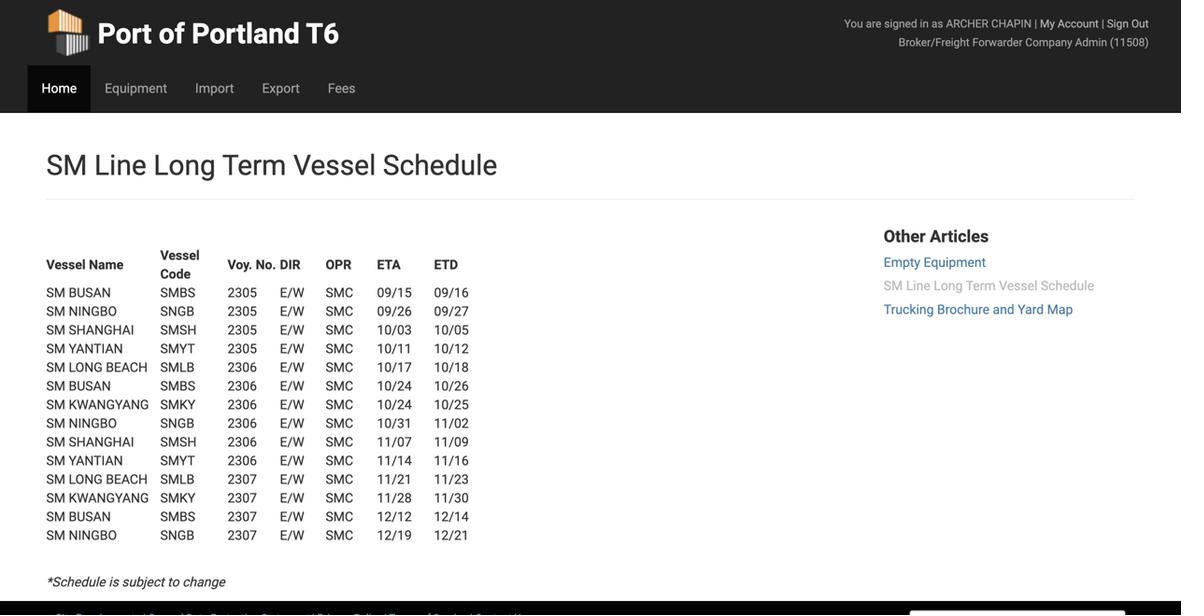 Task type: vqa. For each thing, say whether or not it's contained in the screenshot.
first HIGH from the top
no



Task type: describe. For each thing, give the bounding box(es) containing it.
port
[[98, 17, 152, 50]]

sm for 10/12
[[46, 342, 65, 357]]

subject
[[122, 575, 164, 591]]

09/15
[[377, 285, 412, 301]]

trucking
[[884, 302, 934, 318]]

trucking brochure and yard map link
[[884, 302, 1073, 318]]

11/09
[[434, 435, 469, 450]]

10/31
[[377, 416, 412, 432]]

code
[[160, 267, 191, 282]]

sm yantian for 2306
[[46, 454, 123, 469]]

busan for 2307
[[69, 510, 111, 525]]

brochure
[[937, 302, 990, 318]]

09/16
[[434, 285, 469, 301]]

ningbo for 2307
[[69, 528, 117, 544]]

smc for 12/21
[[326, 528, 353, 544]]

sign out link
[[1107, 17, 1149, 30]]

busan for 2306
[[69, 379, 111, 394]]

smc for 12/14
[[326, 510, 353, 525]]

equipment inside other articles empty equipment sm line long term vessel schedule trucking brochure and yard map
[[924, 255, 986, 270]]

11/02
[[434, 416, 469, 432]]

sm ningbo for 2306
[[46, 416, 117, 432]]

smc for 11/30
[[326, 491, 353, 506]]

portland
[[192, 17, 300, 50]]

sm line long term vessel schedule
[[46, 149, 497, 182]]

e/w for 10/12
[[280, 342, 304, 357]]

you are signed in as archer chapin | my account | sign out broker/freight forwarder company admin (11508)
[[844, 17, 1149, 49]]

sm for 10/25
[[46, 398, 65, 413]]

are
[[866, 17, 881, 30]]

you
[[844, 17, 863, 30]]

ningbo for 2306
[[69, 416, 117, 432]]

schedule inside other articles empty equipment sm line long term vessel schedule trucking brochure and yard map
[[1041, 279, 1094, 294]]

is
[[109, 575, 118, 591]]

beach for 2306
[[106, 360, 148, 376]]

sm for 10/05
[[46, 323, 65, 338]]

smyt for 2306
[[160, 454, 195, 469]]

sm for 10/18
[[46, 360, 65, 376]]

(11508)
[[1110, 36, 1149, 49]]

smbs for 2305
[[160, 285, 195, 301]]

yantian for 2305
[[69, 342, 123, 357]]

of
[[159, 17, 185, 50]]

12/14
[[434, 510, 469, 525]]

sm kwangyang for 2306
[[46, 398, 149, 413]]

my account link
[[1040, 17, 1099, 30]]

10/11
[[377, 342, 412, 357]]

smc for 11/23
[[326, 472, 353, 488]]

sign
[[1107, 17, 1129, 30]]

smky for 2306
[[160, 398, 195, 413]]

signed
[[884, 17, 917, 30]]

e/w for 10/05
[[280, 323, 304, 338]]

articles
[[930, 227, 989, 247]]

port of portland t6 link
[[46, 0, 339, 65]]

smsh for 2306
[[160, 435, 197, 450]]

map
[[1047, 302, 1073, 318]]

2307 for smbs
[[228, 510, 257, 525]]

empty
[[884, 255, 920, 270]]

smc for 10/26
[[326, 379, 353, 394]]

sm for 11/09
[[46, 435, 65, 450]]

*schedule
[[46, 575, 105, 591]]

vessel down fees dropdown button
[[293, 149, 376, 182]]

e/w for 11/30
[[280, 491, 304, 506]]

vessel up code
[[160, 248, 200, 263]]

sm for 11/30
[[46, 491, 65, 506]]

out
[[1131, 17, 1149, 30]]

import
[[195, 81, 234, 96]]

sm for 12/21
[[46, 528, 65, 544]]

sm for 09/27
[[46, 304, 65, 320]]

0 horizontal spatial line
[[94, 149, 147, 182]]

sm busan for 2307
[[46, 510, 111, 525]]

smky for 2307
[[160, 491, 195, 506]]

smc for 10/18
[[326, 360, 353, 376]]

0 vertical spatial term
[[222, 149, 286, 182]]

2305 for smsh
[[228, 323, 257, 338]]

ningbo for 2305
[[69, 304, 117, 320]]

t6
[[306, 17, 339, 50]]

2306 for sngb
[[228, 416, 257, 432]]

smc for 10/12
[[326, 342, 353, 357]]

10/12
[[434, 342, 469, 357]]

10/25
[[434, 398, 469, 413]]

port of portland t6
[[98, 17, 339, 50]]

opr
[[326, 257, 351, 273]]

e/w for 11/09
[[280, 435, 304, 450]]

in
[[920, 17, 929, 30]]

other articles empty equipment sm line long term vessel schedule trucking brochure and yard map
[[884, 227, 1094, 318]]

yard
[[1018, 302, 1044, 318]]

09/26
[[377, 304, 412, 320]]

e/w for 12/14
[[280, 510, 304, 525]]

11/28
[[377, 491, 412, 506]]

smbs for 2307
[[160, 510, 195, 525]]

long for 2307
[[69, 472, 103, 488]]

2306 for smyt
[[228, 454, 257, 469]]

export
[[262, 81, 300, 96]]

sngb for 2306
[[160, 416, 194, 432]]

empty equipment link
[[884, 255, 986, 270]]

archer
[[946, 17, 988, 30]]

yantian for 2306
[[69, 454, 123, 469]]

2 | from the left
[[1102, 17, 1104, 30]]

10/24 for 10/26
[[377, 379, 412, 394]]

sm for 09/16
[[46, 285, 65, 301]]

sm for 11/16
[[46, 454, 65, 469]]

sm busan for 2305
[[46, 285, 111, 301]]

long inside other articles empty equipment sm line long term vessel schedule trucking brochure and yard map
[[934, 279, 963, 294]]

2306 for smbs
[[228, 379, 257, 394]]

10/26
[[434, 379, 469, 394]]

home
[[42, 81, 77, 96]]

smc for 10/05
[[326, 323, 353, 338]]

fees button
[[314, 65, 370, 112]]

vessel left name
[[46, 257, 86, 273]]

12/21
[[434, 528, 469, 544]]

0 horizontal spatial schedule
[[383, 149, 497, 182]]

11/14
[[377, 454, 412, 469]]

long for 2306
[[69, 360, 103, 376]]

10/03
[[377, 323, 412, 338]]

smc for 11/09
[[326, 435, 353, 450]]

vessel inside other articles empty equipment sm line long term vessel schedule trucking brochure and yard map
[[999, 279, 1038, 294]]

kwangyang for 2307
[[69, 491, 149, 506]]

no.
[[256, 257, 276, 273]]

my
[[1040, 17, 1055, 30]]



Task type: locate. For each thing, give the bounding box(es) containing it.
beach for 2307
[[106, 472, 148, 488]]

4 2307 from the top
[[228, 528, 257, 544]]

1 2305 from the top
[[228, 285, 257, 301]]

9 e/w from the top
[[280, 435, 304, 450]]

2 e/w from the top
[[280, 304, 304, 320]]

2 smlb from the top
[[160, 472, 195, 488]]

10/24 down 10/17
[[377, 379, 412, 394]]

1 vertical spatial long
[[934, 279, 963, 294]]

0 vertical spatial beach
[[106, 360, 148, 376]]

1 vertical spatial sm shanghai
[[46, 435, 134, 450]]

1 horizontal spatial equipment
[[924, 255, 986, 270]]

2305 for sngb
[[228, 304, 257, 320]]

0 vertical spatial schedule
[[383, 149, 497, 182]]

0 vertical spatial kwangyang
[[69, 398, 149, 413]]

0 vertical spatial sngb
[[160, 304, 194, 320]]

vessel up yard
[[999, 279, 1038, 294]]

equipment down port
[[105, 81, 167, 96]]

0 vertical spatial smbs
[[160, 285, 195, 301]]

change
[[182, 575, 225, 591]]

1 vertical spatial sm long beach
[[46, 472, 148, 488]]

smyt for 2305
[[160, 342, 195, 357]]

1 vertical spatial smlb
[[160, 472, 195, 488]]

11/16
[[434, 454, 469, 469]]

1 vertical spatial smsh
[[160, 435, 197, 450]]

2306 for smlb
[[228, 360, 257, 376]]

1 sm ningbo from the top
[[46, 304, 117, 320]]

9 smc from the top
[[326, 435, 353, 450]]

1 horizontal spatial term
[[966, 279, 996, 294]]

yantian
[[69, 342, 123, 357], [69, 454, 123, 469]]

sm for 10/26
[[46, 379, 65, 394]]

smsh
[[160, 323, 197, 338], [160, 435, 197, 450]]

6 2306 from the top
[[228, 454, 257, 469]]

sm long beach
[[46, 360, 148, 376], [46, 472, 148, 488]]

sm long beach for 2306
[[46, 360, 148, 376]]

equipment down articles
[[924, 255, 986, 270]]

2 sm ningbo from the top
[[46, 416, 117, 432]]

2 smc from the top
[[326, 304, 353, 320]]

sm kwangyang for 2307
[[46, 491, 149, 506]]

11/23
[[434, 472, 469, 488]]

1 beach from the top
[[106, 360, 148, 376]]

long down empty equipment link
[[934, 279, 963, 294]]

sngb for 2305
[[160, 304, 194, 320]]

as
[[931, 17, 943, 30]]

shanghai for 2305
[[69, 323, 134, 338]]

1 vertical spatial 10/24
[[377, 398, 412, 413]]

1 2306 from the top
[[228, 360, 257, 376]]

8 smc from the top
[[326, 416, 353, 432]]

to
[[167, 575, 179, 591]]

3 sngb from the top
[[160, 528, 194, 544]]

2 vertical spatial busan
[[69, 510, 111, 525]]

long down the import dropdown button
[[153, 149, 216, 182]]

sm busan for 2306
[[46, 379, 111, 394]]

fees
[[328, 81, 356, 96]]

1 yantian from the top
[[69, 342, 123, 357]]

8 e/w from the top
[[280, 416, 304, 432]]

4 smc from the top
[[326, 342, 353, 357]]

2 sm shanghai from the top
[[46, 435, 134, 450]]

2306 for smsh
[[228, 435, 257, 450]]

smsh for 2305
[[160, 323, 197, 338]]

0 vertical spatial sm ningbo
[[46, 304, 117, 320]]

0 vertical spatial busan
[[69, 285, 111, 301]]

2 vertical spatial sm busan
[[46, 510, 111, 525]]

0 vertical spatial long
[[153, 149, 216, 182]]

smc for 09/27
[[326, 304, 353, 320]]

12/12
[[377, 510, 412, 525]]

*schedule is subject to change
[[46, 575, 225, 591]]

line inside other articles empty equipment sm line long term vessel schedule trucking brochure and yard map
[[906, 279, 930, 294]]

dir
[[280, 257, 301, 273]]

2307
[[228, 472, 257, 488], [228, 491, 257, 506], [228, 510, 257, 525], [228, 528, 257, 544]]

1 vertical spatial term
[[966, 279, 996, 294]]

0 vertical spatial sm yantian
[[46, 342, 123, 357]]

|
[[1034, 17, 1037, 30], [1102, 17, 1104, 30]]

0 horizontal spatial |
[[1034, 17, 1037, 30]]

1 smyt from the top
[[160, 342, 195, 357]]

vessel code
[[160, 248, 200, 282]]

10 smc from the top
[[326, 454, 353, 469]]

sm for 11/02
[[46, 416, 65, 432]]

1 kwangyang from the top
[[69, 398, 149, 413]]

2307 for smlb
[[228, 472, 257, 488]]

sm long beach for 2307
[[46, 472, 148, 488]]

sm shanghai
[[46, 323, 134, 338], [46, 435, 134, 450]]

2 shanghai from the top
[[69, 435, 134, 450]]

1 vertical spatial sm yantian
[[46, 454, 123, 469]]

term inside other articles empty equipment sm line long term vessel schedule trucking brochure and yard map
[[966, 279, 996, 294]]

1 long from the top
[[69, 360, 103, 376]]

line up trucking on the right of page
[[906, 279, 930, 294]]

3 smbs from the top
[[160, 510, 195, 525]]

2 smbs from the top
[[160, 379, 195, 394]]

0 vertical spatial smsh
[[160, 323, 197, 338]]

1 horizontal spatial long
[[934, 279, 963, 294]]

1 busan from the top
[[69, 285, 111, 301]]

3 busan from the top
[[69, 510, 111, 525]]

0 vertical spatial ningbo
[[69, 304, 117, 320]]

4 e/w from the top
[[280, 342, 304, 357]]

sm
[[46, 149, 87, 182], [884, 279, 903, 294], [46, 285, 65, 301], [46, 304, 65, 320], [46, 323, 65, 338], [46, 342, 65, 357], [46, 360, 65, 376], [46, 379, 65, 394], [46, 398, 65, 413], [46, 416, 65, 432], [46, 435, 65, 450], [46, 454, 65, 469], [46, 472, 65, 488], [46, 491, 65, 506], [46, 510, 65, 525], [46, 528, 65, 544]]

2 vertical spatial smbs
[[160, 510, 195, 525]]

1 ningbo from the top
[[69, 304, 117, 320]]

e/w for 10/18
[[280, 360, 304, 376]]

import button
[[181, 65, 248, 112]]

4 2306 from the top
[[228, 416, 257, 432]]

other
[[884, 227, 926, 247]]

e/w for 09/27
[[280, 304, 304, 320]]

term down export popup button
[[222, 149, 286, 182]]

home button
[[28, 65, 91, 112]]

3 2305 from the top
[[228, 323, 257, 338]]

name
[[89, 257, 123, 273]]

sm yantian
[[46, 342, 123, 357], [46, 454, 123, 469]]

1 shanghai from the top
[[69, 323, 134, 338]]

10/05
[[434, 323, 469, 338]]

and
[[993, 302, 1014, 318]]

1 smc from the top
[[326, 285, 353, 301]]

eta
[[377, 257, 401, 273]]

etd
[[434, 257, 458, 273]]

2 beach from the top
[[106, 472, 148, 488]]

equipment button
[[91, 65, 181, 112]]

sm shanghai for 2306
[[46, 435, 134, 450]]

1 vertical spatial smyt
[[160, 454, 195, 469]]

0 vertical spatial smyt
[[160, 342, 195, 357]]

0 vertical spatial smky
[[160, 398, 195, 413]]

smc for 11/02
[[326, 416, 353, 432]]

10 e/w from the top
[[280, 454, 304, 469]]

11 e/w from the top
[[280, 472, 304, 488]]

smyt
[[160, 342, 195, 357], [160, 454, 195, 469]]

6 e/w from the top
[[280, 379, 304, 394]]

1 sm kwangyang from the top
[[46, 398, 149, 413]]

2305 for smbs
[[228, 285, 257, 301]]

sm kwangyang
[[46, 398, 149, 413], [46, 491, 149, 506]]

14 smc from the top
[[326, 528, 353, 544]]

export button
[[248, 65, 314, 112]]

e/w for 10/25
[[280, 398, 304, 413]]

11/30
[[434, 491, 469, 506]]

chapin
[[991, 17, 1032, 30]]

2 busan from the top
[[69, 379, 111, 394]]

2 vertical spatial ningbo
[[69, 528, 117, 544]]

smc for 11/16
[[326, 454, 353, 469]]

e/w for 11/16
[[280, 454, 304, 469]]

1 vertical spatial ningbo
[[69, 416, 117, 432]]

2 smyt from the top
[[160, 454, 195, 469]]

2 sm long beach from the top
[[46, 472, 148, 488]]

0 vertical spatial line
[[94, 149, 147, 182]]

equipment inside dropdown button
[[105, 81, 167, 96]]

3 2306 from the top
[[228, 398, 257, 413]]

2 sngb from the top
[[160, 416, 194, 432]]

2 kwangyang from the top
[[69, 491, 149, 506]]

7 smc from the top
[[326, 398, 353, 413]]

line down equipment dropdown button
[[94, 149, 147, 182]]

12/19
[[377, 528, 412, 544]]

forwarder
[[972, 36, 1023, 49]]

sm yantian for 2305
[[46, 342, 123, 357]]

long
[[69, 360, 103, 376], [69, 472, 103, 488]]

1 vertical spatial sm busan
[[46, 379, 111, 394]]

1 vertical spatial kwangyang
[[69, 491, 149, 506]]

busan for 2305
[[69, 285, 111, 301]]

2 2305 from the top
[[228, 304, 257, 320]]

11 smc from the top
[[326, 472, 353, 488]]

3 e/w from the top
[[280, 323, 304, 338]]

company
[[1025, 36, 1072, 49]]

10/24
[[377, 379, 412, 394], [377, 398, 412, 413]]

0 horizontal spatial term
[[222, 149, 286, 182]]

voy.
[[228, 257, 252, 273]]

10/24 up 10/31
[[377, 398, 412, 413]]

0 vertical spatial equipment
[[105, 81, 167, 96]]

e/w for 10/26
[[280, 379, 304, 394]]

smc for 10/25
[[326, 398, 353, 413]]

line
[[94, 149, 147, 182], [906, 279, 930, 294]]

2 smsh from the top
[[160, 435, 197, 450]]

5 smc from the top
[[326, 360, 353, 376]]

long
[[153, 149, 216, 182], [934, 279, 963, 294]]

e/w for 09/16
[[280, 285, 304, 301]]

0 vertical spatial smlb
[[160, 360, 195, 376]]

sm ningbo
[[46, 304, 117, 320], [46, 416, 117, 432], [46, 528, 117, 544]]

smc for 09/16
[[326, 285, 353, 301]]

1 e/w from the top
[[280, 285, 304, 301]]

busan
[[69, 285, 111, 301], [69, 379, 111, 394], [69, 510, 111, 525]]

09/27
[[434, 304, 469, 320]]

account
[[1058, 17, 1099, 30]]

2 ningbo from the top
[[69, 416, 117, 432]]

4 2305 from the top
[[228, 342, 257, 357]]

term up trucking brochure and yard map link on the right
[[966, 279, 996, 294]]

1 vertical spatial equipment
[[924, 255, 986, 270]]

0 vertical spatial yantian
[[69, 342, 123, 357]]

0 vertical spatial sm long beach
[[46, 360, 148, 376]]

smbs for 2306
[[160, 379, 195, 394]]

sm shanghai for 2305
[[46, 323, 134, 338]]

0 vertical spatial 10/24
[[377, 379, 412, 394]]

| left 'my' at top
[[1034, 17, 1037, 30]]

2 smky from the top
[[160, 491, 195, 506]]

10/17
[[377, 360, 412, 376]]

2307 for sngb
[[228, 528, 257, 544]]

sm ningbo for 2307
[[46, 528, 117, 544]]

1 | from the left
[[1034, 17, 1037, 30]]

1 smlb from the top
[[160, 360, 195, 376]]

smbs
[[160, 285, 195, 301], [160, 379, 195, 394], [160, 510, 195, 525]]

1 sngb from the top
[[160, 304, 194, 320]]

1 vertical spatial yantian
[[69, 454, 123, 469]]

sngb
[[160, 304, 194, 320], [160, 416, 194, 432], [160, 528, 194, 544]]

14 e/w from the top
[[280, 528, 304, 544]]

broker/freight
[[899, 36, 970, 49]]

1 horizontal spatial line
[[906, 279, 930, 294]]

11/07
[[377, 435, 412, 450]]

kwangyang
[[69, 398, 149, 413], [69, 491, 149, 506]]

e/w for 12/21
[[280, 528, 304, 544]]

shanghai
[[69, 323, 134, 338], [69, 435, 134, 450]]

e/w for 11/23
[[280, 472, 304, 488]]

sm busan
[[46, 285, 111, 301], [46, 379, 111, 394], [46, 510, 111, 525]]

0 horizontal spatial long
[[153, 149, 216, 182]]

10/18
[[434, 360, 469, 376]]

1 sm yantian from the top
[[46, 342, 123, 357]]

equipment
[[105, 81, 167, 96], [924, 255, 986, 270]]

1 smsh from the top
[[160, 323, 197, 338]]

1 vertical spatial smky
[[160, 491, 195, 506]]

1 smbs from the top
[[160, 285, 195, 301]]

sm for 11/23
[[46, 472, 65, 488]]

2306
[[228, 360, 257, 376], [228, 379, 257, 394], [228, 398, 257, 413], [228, 416, 257, 432], [228, 435, 257, 450], [228, 454, 257, 469]]

e/w for 11/02
[[280, 416, 304, 432]]

5 2306 from the top
[[228, 435, 257, 450]]

0 vertical spatial shanghai
[[69, 323, 134, 338]]

1 vertical spatial line
[[906, 279, 930, 294]]

1 vertical spatial sm ningbo
[[46, 416, 117, 432]]

2 long from the top
[[69, 472, 103, 488]]

0 vertical spatial sm kwangyang
[[46, 398, 149, 413]]

3 sm ningbo from the top
[[46, 528, 117, 544]]

0 vertical spatial sm busan
[[46, 285, 111, 301]]

sm ningbo for 2305
[[46, 304, 117, 320]]

e/w
[[280, 285, 304, 301], [280, 304, 304, 320], [280, 323, 304, 338], [280, 342, 304, 357], [280, 360, 304, 376], [280, 379, 304, 394], [280, 398, 304, 413], [280, 416, 304, 432], [280, 435, 304, 450], [280, 454, 304, 469], [280, 472, 304, 488], [280, 491, 304, 506], [280, 510, 304, 525], [280, 528, 304, 544]]

2305 for smyt
[[228, 342, 257, 357]]

voy. no. dir
[[228, 257, 301, 273]]

2 sm yantian from the top
[[46, 454, 123, 469]]

2 vertical spatial sngb
[[160, 528, 194, 544]]

3 ningbo from the top
[[69, 528, 117, 544]]

1 vertical spatial long
[[69, 472, 103, 488]]

3 2307 from the top
[[228, 510, 257, 525]]

1 smky from the top
[[160, 398, 195, 413]]

2 yantian from the top
[[69, 454, 123, 469]]

5 e/w from the top
[[280, 360, 304, 376]]

12 e/w from the top
[[280, 491, 304, 506]]

ningbo
[[69, 304, 117, 320], [69, 416, 117, 432], [69, 528, 117, 544]]

shanghai for 2306
[[69, 435, 134, 450]]

2 2307 from the top
[[228, 491, 257, 506]]

sngb for 2307
[[160, 528, 194, 544]]

vessel name
[[46, 257, 123, 273]]

smlb for 2307
[[160, 472, 195, 488]]

13 smc from the top
[[326, 510, 353, 525]]

1 vertical spatial sm kwangyang
[[46, 491, 149, 506]]

1 10/24 from the top
[[377, 379, 412, 394]]

0 vertical spatial long
[[69, 360, 103, 376]]

2 2306 from the top
[[228, 379, 257, 394]]

0 horizontal spatial equipment
[[105, 81, 167, 96]]

13 e/w from the top
[[280, 510, 304, 525]]

2307 for smky
[[228, 491, 257, 506]]

2 vertical spatial sm ningbo
[[46, 528, 117, 544]]

3 smc from the top
[[326, 323, 353, 338]]

10/24 for 10/25
[[377, 398, 412, 413]]

2306 for smky
[[228, 398, 257, 413]]

1 sm busan from the top
[[46, 285, 111, 301]]

1 vertical spatial smbs
[[160, 379, 195, 394]]

1 vertical spatial shanghai
[[69, 435, 134, 450]]

smlb for 2306
[[160, 360, 195, 376]]

admin
[[1075, 36, 1107, 49]]

0 vertical spatial sm shanghai
[[46, 323, 134, 338]]

2 10/24 from the top
[[377, 398, 412, 413]]

sm inside other articles empty equipment sm line long term vessel schedule trucking brochure and yard map
[[884, 279, 903, 294]]

1 sm shanghai from the top
[[46, 323, 134, 338]]

3 sm busan from the top
[[46, 510, 111, 525]]

11/21
[[377, 472, 412, 488]]

7 e/w from the top
[[280, 398, 304, 413]]

2 sm kwangyang from the top
[[46, 491, 149, 506]]

| left the sign
[[1102, 17, 1104, 30]]

6 smc from the top
[[326, 379, 353, 394]]

12 smc from the top
[[326, 491, 353, 506]]

1 vertical spatial beach
[[106, 472, 148, 488]]

sm for 12/14
[[46, 510, 65, 525]]

1 horizontal spatial schedule
[[1041, 279, 1094, 294]]

1 sm long beach from the top
[[46, 360, 148, 376]]

term
[[222, 149, 286, 182], [966, 279, 996, 294]]

1 vertical spatial sngb
[[160, 416, 194, 432]]

1 horizontal spatial |
[[1102, 17, 1104, 30]]

1 2307 from the top
[[228, 472, 257, 488]]

1 vertical spatial schedule
[[1041, 279, 1094, 294]]

kwangyang for 2306
[[69, 398, 149, 413]]

smc
[[326, 285, 353, 301], [326, 304, 353, 320], [326, 323, 353, 338], [326, 342, 353, 357], [326, 360, 353, 376], [326, 379, 353, 394], [326, 398, 353, 413], [326, 416, 353, 432], [326, 435, 353, 450], [326, 454, 353, 469], [326, 472, 353, 488], [326, 491, 353, 506], [326, 510, 353, 525], [326, 528, 353, 544]]

1 vertical spatial busan
[[69, 379, 111, 394]]

2 sm busan from the top
[[46, 379, 111, 394]]



